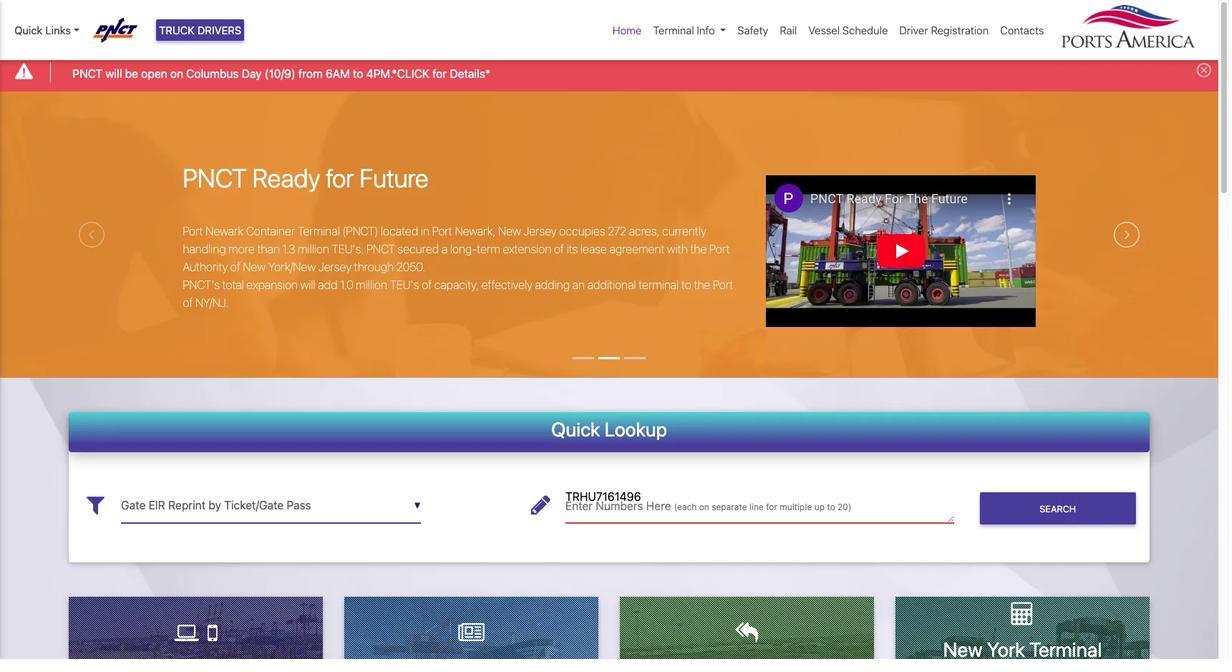 Task type: vqa. For each thing, say whether or not it's contained in the screenshot.
(10/9)
yes



Task type: describe. For each thing, give the bounding box(es) containing it.
for inside enter numbers here (each on separate line for multiple up to 20)
[[766, 502, 778, 513]]

truck drivers link
[[156, 19, 244, 41]]

0 vertical spatial the
[[691, 242, 707, 255]]

open
[[141, 67, 167, 80]]

to for multiple
[[827, 502, 835, 513]]

will inside alert
[[106, 67, 122, 80]]

drivers
[[198, 24, 242, 36]]

pnct ready for future image
[[0, 91, 1219, 458]]

lease
[[581, 242, 607, 255]]

up
[[815, 502, 825, 513]]

newark,
[[455, 225, 496, 237]]

future
[[360, 163, 428, 194]]

truck drivers
[[159, 24, 242, 36]]

port right terminal
[[713, 278, 734, 291]]

terminal
[[639, 278, 679, 291]]

20)
[[838, 502, 852, 513]]

terminal info
[[653, 24, 715, 36]]

numbers
[[596, 500, 643, 513]]

of up 'total'
[[230, 260, 240, 273]]

long-
[[450, 242, 477, 255]]

6am
[[326, 67, 350, 80]]

through
[[354, 260, 394, 273]]

pnct will be open on columbus day (10/9) from 6am to 4pm.*click for details* link
[[72, 65, 491, 82]]

schedule
[[843, 24, 888, 36]]

lookup
[[605, 418, 667, 441]]

(each
[[674, 502, 697, 513]]

with
[[667, 242, 688, 255]]

ny/nj.
[[195, 296, 229, 309]]

port up 'handling'
[[183, 225, 203, 237]]

total
[[222, 278, 244, 291]]

0 vertical spatial new
[[499, 225, 521, 237]]

1 horizontal spatial terminal
[[653, 24, 694, 36]]

quick lookup
[[551, 418, 667, 441]]

york/new
[[268, 260, 316, 273]]

than
[[257, 242, 280, 255]]

1 horizontal spatial million
[[356, 278, 387, 291]]

search button
[[980, 493, 1136, 525]]

term
[[477, 242, 500, 255]]

registration
[[931, 24, 989, 36]]

on for separate
[[699, 502, 709, 513]]

port right with
[[710, 242, 730, 255]]

search
[[1040, 504, 1076, 515]]

here
[[646, 500, 671, 513]]

pnct ready for future
[[183, 163, 428, 194]]

currently
[[662, 225, 707, 237]]

pnct will be open on columbus day (10/9) from 6am to 4pm.*click for details* alert
[[0, 53, 1219, 91]]

to inside port newark container terminal (pnct) located in port newark, new jersey occupies 272 acres, currently handling more than 1.3 million teu's.                                 pnct secured a long-term extension of its lease agreement with the port authority of new york/new jersey through 2050. pnct's total expansion will add 1.0 million teu's of capacity,                                 effectively adding an additional terminal to the port of ny/nj.
[[682, 278, 692, 291]]

port newark container terminal (pnct) located in port newark, new jersey occupies 272 acres, currently handling more than 1.3 million teu's.                                 pnct secured a long-term extension of its lease agreement with the port authority of new york/new jersey through 2050. pnct's total expansion will add 1.0 million teu's of capacity,                                 effectively adding an additional terminal to the port of ny/nj.
[[183, 225, 734, 309]]

safety
[[738, 24, 769, 36]]

quick links
[[14, 24, 71, 36]]

of down pnct's
[[183, 296, 193, 309]]

driver registration link
[[894, 16, 995, 44]]

safety link
[[732, 16, 774, 44]]

terminal inside port newark container terminal (pnct) located in port newark, new jersey occupies 272 acres, currently handling more than 1.3 million teu's.                                 pnct secured a long-term extension of its lease agreement with the port authority of new york/new jersey through 2050. pnct's total expansion will add 1.0 million teu's of capacity,                                 effectively adding an additional terminal to the port of ny/nj.
[[298, 225, 340, 237]]

an
[[573, 278, 585, 291]]

links
[[45, 24, 71, 36]]

0 horizontal spatial million
[[298, 242, 329, 255]]

1 vertical spatial new
[[243, 260, 266, 273]]

additional
[[588, 278, 636, 291]]

columbus
[[186, 67, 239, 80]]

teu's
[[390, 278, 419, 291]]

to for from
[[353, 67, 363, 80]]

a
[[442, 242, 448, 255]]

quick links link
[[14, 22, 79, 38]]

extension
[[503, 242, 552, 255]]

1.0
[[340, 278, 353, 291]]

contacts link
[[995, 16, 1050, 44]]

occupies
[[559, 225, 605, 237]]

more
[[229, 242, 255, 255]]

4pm.*click
[[366, 67, 430, 80]]



Task type: locate. For each thing, give the bounding box(es) containing it.
vessel schedule link
[[803, 16, 894, 44]]

pnct left be on the left top
[[72, 67, 103, 80]]

terminal
[[653, 24, 694, 36], [298, 225, 340, 237]]

0 horizontal spatial for
[[326, 163, 354, 194]]

located
[[381, 225, 418, 237]]

0 horizontal spatial new
[[243, 260, 266, 273]]

jersey
[[524, 225, 557, 237], [318, 260, 352, 273]]

acres,
[[629, 225, 660, 237]]

1 vertical spatial terminal
[[298, 225, 340, 237]]

0 vertical spatial for
[[433, 67, 447, 80]]

rail link
[[774, 16, 803, 44]]

in
[[421, 225, 430, 237]]

capacity,
[[434, 278, 479, 291]]

adding
[[535, 278, 570, 291]]

0 horizontal spatial to
[[353, 67, 363, 80]]

1 horizontal spatial pnct
[[183, 163, 247, 194]]

0 horizontal spatial quick
[[14, 24, 43, 36]]

separate
[[712, 502, 747, 513]]

on right open
[[170, 67, 183, 80]]

1 horizontal spatial new
[[499, 225, 521, 237]]

container
[[246, 225, 295, 237]]

1 vertical spatial for
[[326, 163, 354, 194]]

ready
[[253, 163, 320, 194]]

quick left links
[[14, 24, 43, 36]]

million right 1.3 in the left top of the page
[[298, 242, 329, 255]]

line
[[750, 502, 764, 513]]

of left the its at the top left of page
[[554, 242, 564, 255]]

truck
[[159, 24, 195, 36]]

0 horizontal spatial jersey
[[318, 260, 352, 273]]

port right the in
[[432, 225, 453, 237]]

newark
[[206, 225, 244, 237]]

contacts
[[1001, 24, 1044, 36]]

to inside enter numbers here (each on separate line for multiple up to 20)
[[827, 502, 835, 513]]

1 horizontal spatial will
[[301, 278, 316, 291]]

terminal up teu's.
[[298, 225, 340, 237]]

1 vertical spatial quick
[[551, 418, 600, 441]]

close image
[[1197, 63, 1212, 78]]

for right ready
[[326, 163, 354, 194]]

handling
[[183, 242, 226, 255]]

for right line
[[766, 502, 778, 513]]

on right (each
[[699, 502, 709, 513]]

1.3
[[282, 242, 295, 255]]

1 vertical spatial the
[[694, 278, 711, 291]]

to right terminal
[[682, 278, 692, 291]]

for inside alert
[[433, 67, 447, 80]]

272
[[608, 225, 627, 237]]

million down "through"
[[356, 278, 387, 291]]

None text field
[[121, 489, 421, 524]]

pnct's
[[183, 278, 220, 291]]

0 horizontal spatial terminal
[[298, 225, 340, 237]]

of right the teu's
[[422, 278, 432, 291]]

rail
[[780, 24, 797, 36]]

quick for quick links
[[14, 24, 43, 36]]

0 vertical spatial pnct
[[72, 67, 103, 80]]

the right terminal
[[694, 278, 711, 291]]

vessel
[[809, 24, 840, 36]]

new up extension
[[499, 225, 521, 237]]

secured
[[398, 242, 439, 255]]

2 horizontal spatial to
[[827, 502, 835, 513]]

0 vertical spatial jersey
[[524, 225, 557, 237]]

to right up
[[827, 502, 835, 513]]

expansion
[[246, 278, 298, 291]]

1 vertical spatial million
[[356, 278, 387, 291]]

0 vertical spatial terminal
[[653, 24, 694, 36]]

1 horizontal spatial jersey
[[524, 225, 557, 237]]

pnct for pnct will be open on columbus day (10/9) from 6am to 4pm.*click for details*
[[72, 67, 103, 80]]

million
[[298, 242, 329, 255], [356, 278, 387, 291]]

▼
[[414, 501, 421, 511]]

will
[[106, 67, 122, 80], [301, 278, 316, 291]]

its
[[567, 242, 578, 255]]

home
[[613, 24, 642, 36]]

0 horizontal spatial on
[[170, 67, 183, 80]]

driver
[[900, 24, 929, 36]]

0 vertical spatial will
[[106, 67, 122, 80]]

will inside port newark container terminal (pnct) located in port newark, new jersey occupies 272 acres, currently handling more than 1.3 million teu's.                                 pnct secured a long-term extension of its lease agreement with the port authority of new york/new jersey through 2050. pnct's total expansion will add 1.0 million teu's of capacity,                                 effectively adding an additional terminal to the port of ny/nj.
[[301, 278, 316, 291]]

None text field
[[566, 489, 954, 524]]

to
[[353, 67, 363, 80], [682, 278, 692, 291], [827, 502, 835, 513]]

be
[[125, 67, 138, 80]]

1 vertical spatial will
[[301, 278, 316, 291]]

new
[[499, 225, 521, 237], [243, 260, 266, 273]]

pnct inside alert
[[72, 67, 103, 80]]

pnct for pnct ready for future
[[183, 163, 247, 194]]

1 horizontal spatial to
[[682, 278, 692, 291]]

1 vertical spatial pnct
[[183, 163, 247, 194]]

effectively
[[482, 278, 533, 291]]

0 vertical spatial million
[[298, 242, 329, 255]]

teu's.
[[332, 242, 364, 255]]

day
[[242, 67, 262, 80]]

enter
[[566, 500, 593, 513]]

pnct up newark
[[183, 163, 247, 194]]

details*
[[450, 67, 491, 80]]

terminal left info
[[653, 24, 694, 36]]

will left the add
[[301, 278, 316, 291]]

multiple
[[780, 502, 812, 513]]

agreement
[[610, 242, 665, 255]]

to right 6am
[[353, 67, 363, 80]]

the right with
[[691, 242, 707, 255]]

on
[[170, 67, 183, 80], [699, 502, 709, 513]]

port
[[183, 225, 203, 237], [432, 225, 453, 237], [710, 242, 730, 255], [713, 278, 734, 291]]

(pnct)
[[343, 225, 378, 237]]

0 vertical spatial quick
[[14, 24, 43, 36]]

terminal info link
[[648, 16, 732, 44]]

on for columbus
[[170, 67, 183, 80]]

0 horizontal spatial will
[[106, 67, 122, 80]]

on inside pnct will be open on columbus day (10/9) from 6am to 4pm.*click for details* link
[[170, 67, 183, 80]]

on inside enter numbers here (each on separate line for multiple up to 20)
[[699, 502, 709, 513]]

add
[[318, 278, 338, 291]]

2 horizontal spatial pnct
[[367, 242, 395, 255]]

2 vertical spatial for
[[766, 502, 778, 513]]

jersey up extension
[[524, 225, 557, 237]]

new down more
[[243, 260, 266, 273]]

1 vertical spatial on
[[699, 502, 709, 513]]

home link
[[607, 16, 648, 44]]

from
[[299, 67, 323, 80]]

quick for quick lookup
[[551, 418, 600, 441]]

to inside alert
[[353, 67, 363, 80]]

1 vertical spatial jersey
[[318, 260, 352, 273]]

pnct will be open on columbus day (10/9) from 6am to 4pm.*click for details*
[[72, 67, 491, 80]]

0 horizontal spatial pnct
[[72, 67, 103, 80]]

of
[[554, 242, 564, 255], [230, 260, 240, 273], [422, 278, 432, 291], [183, 296, 193, 309]]

(10/9)
[[265, 67, 296, 80]]

2 vertical spatial pnct
[[367, 242, 395, 255]]

jersey up the add
[[318, 260, 352, 273]]

driver registration
[[900, 24, 989, 36]]

2050.
[[396, 260, 425, 273]]

authority
[[183, 260, 228, 273]]

quick
[[14, 24, 43, 36], [551, 418, 600, 441]]

for left details*
[[433, 67, 447, 80]]

1 horizontal spatial for
[[433, 67, 447, 80]]

1 horizontal spatial quick
[[551, 418, 600, 441]]

enter numbers here (each on separate line for multiple up to 20)
[[566, 500, 852, 513]]

vessel schedule
[[809, 24, 888, 36]]

1 horizontal spatial on
[[699, 502, 709, 513]]

pnct inside port newark container terminal (pnct) located in port newark, new jersey occupies 272 acres, currently handling more than 1.3 million teu's.                                 pnct secured a long-term extension of its lease agreement with the port authority of new york/new jersey through 2050. pnct's total expansion will add 1.0 million teu's of capacity,                                 effectively adding an additional terminal to the port of ny/nj.
[[367, 242, 395, 255]]

2 horizontal spatial for
[[766, 502, 778, 513]]

pnct
[[72, 67, 103, 80], [183, 163, 247, 194], [367, 242, 395, 255]]

pnct up "through"
[[367, 242, 395, 255]]

quick left lookup
[[551, 418, 600, 441]]

0 vertical spatial to
[[353, 67, 363, 80]]

2 vertical spatial to
[[827, 502, 835, 513]]

1 vertical spatial to
[[682, 278, 692, 291]]

will left be on the left top
[[106, 67, 122, 80]]

0 vertical spatial on
[[170, 67, 183, 80]]

info
[[697, 24, 715, 36]]



